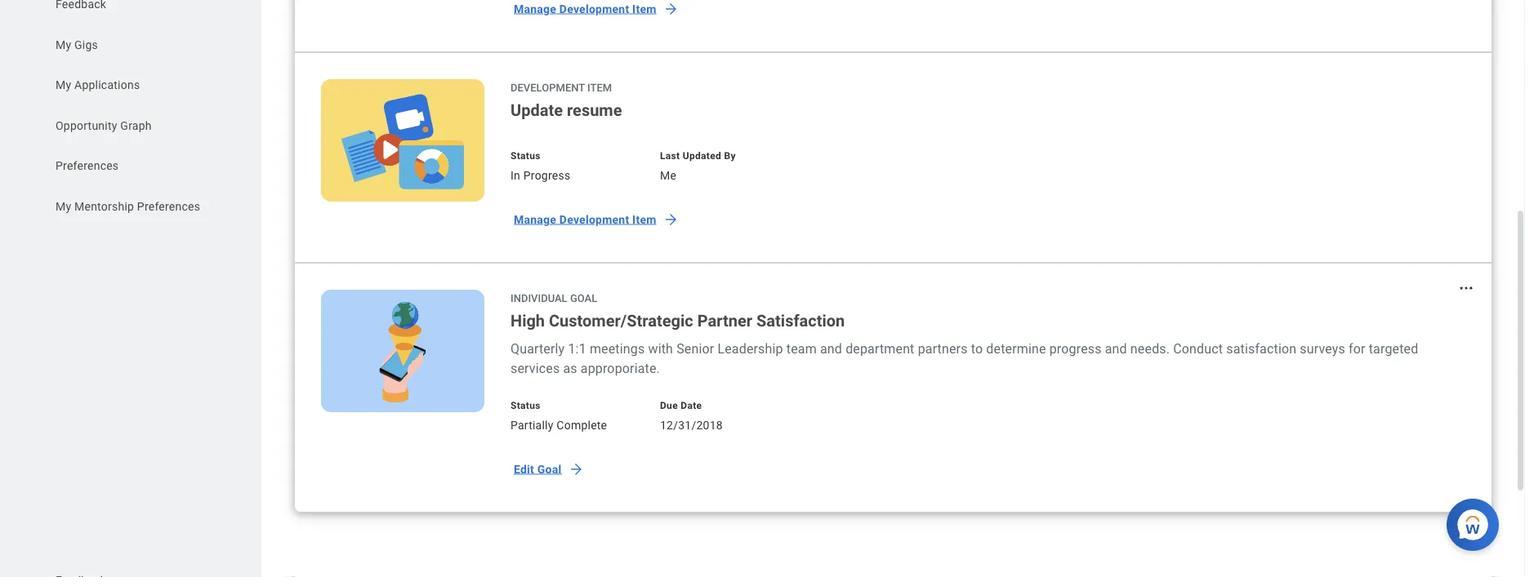 Task type: describe. For each thing, give the bounding box(es) containing it.
for
[[1349, 341, 1365, 357]]

1 and from the left
[[820, 341, 842, 357]]

2 vertical spatial item
[[632, 213, 656, 227]]

high customer/strategic partner satisfaction
[[511, 312, 845, 331]]

my gigs link
[[54, 37, 222, 54]]

in
[[511, 169, 520, 183]]

0 vertical spatial item
[[632, 2, 656, 16]]

opportunity graph link
[[54, 118, 222, 134]]

progress
[[523, 169, 570, 183]]

goal for edit goal
[[537, 463, 561, 477]]

high
[[511, 312, 545, 331]]

needs.
[[1130, 341, 1170, 357]]

due
[[660, 401, 678, 412]]

2 and from the left
[[1105, 341, 1127, 357]]

surveys
[[1300, 341, 1345, 357]]

partner
[[697, 312, 752, 331]]

conduct
[[1173, 341, 1223, 357]]

edit goal
[[514, 463, 561, 477]]

1 horizontal spatial preferences
[[137, 200, 200, 214]]

partially
[[511, 419, 553, 433]]

last updated by me
[[660, 151, 736, 183]]

meetings
[[590, 341, 645, 357]]

2 manage development item button from the top
[[504, 204, 686, 236]]

status for partially
[[511, 401, 541, 412]]

status in progress
[[511, 151, 570, 183]]

2 vertical spatial development
[[559, 213, 629, 227]]

progress
[[1049, 341, 1102, 357]]

my mentorship preferences link
[[54, 199, 222, 215]]

12/31/2018
[[660, 419, 723, 433]]

satisfaction
[[756, 312, 845, 331]]

my applications link
[[54, 78, 222, 94]]

0 vertical spatial development
[[559, 2, 629, 16]]

to
[[971, 341, 983, 357]]

update
[[511, 101, 563, 120]]

list containing my gigs
[[0, 0, 261, 220]]

by
[[724, 151, 736, 162]]

partners
[[918, 341, 968, 357]]

1 manage from the top
[[514, 2, 556, 16]]

preferences link
[[54, 158, 222, 175]]

status partially complete
[[511, 401, 607, 433]]

due date 12/31/2018
[[660, 401, 723, 433]]

goal for individual goal
[[570, 292, 597, 305]]

edit goal button
[[504, 454, 591, 486]]

related actions image
[[1458, 281, 1474, 297]]

my gigs
[[56, 38, 98, 52]]

development inside development item update resume
[[511, 82, 585, 94]]

manage development item for first arrow right image
[[514, 2, 656, 16]]

arrow right image
[[568, 462, 584, 478]]

quarterly 1:1 meetings with senior leadership team and department partners to determine progress and needs. conduct satisfaction surveys for targeted services as approporiate.
[[511, 341, 1418, 377]]



Task type: vqa. For each thing, say whether or not it's contained in the screenshot.
topmost my
yes



Task type: locate. For each thing, give the bounding box(es) containing it.
0 vertical spatial manage
[[514, 2, 556, 16]]

my applications
[[56, 79, 140, 92]]

1 vertical spatial item
[[587, 82, 612, 94]]

leadership
[[718, 341, 783, 357]]

2 status from the top
[[511, 401, 541, 412]]

2 manage from the top
[[514, 213, 556, 227]]

customer/strategic
[[549, 312, 693, 331]]

3 my from the top
[[56, 200, 71, 214]]

status for in
[[511, 151, 541, 162]]

0 vertical spatial manage development item
[[514, 2, 656, 16]]

0 vertical spatial goal
[[570, 292, 597, 305]]

2 arrow right image from the top
[[663, 212, 679, 228]]

goal up customer/strategic
[[570, 292, 597, 305]]

status inside status in progress
[[511, 151, 541, 162]]

my for my applications
[[56, 79, 71, 92]]

manage
[[514, 2, 556, 16], [514, 213, 556, 227]]

senior
[[676, 341, 714, 357]]

individual goal
[[511, 292, 597, 305]]

1 my from the top
[[56, 38, 71, 52]]

my down my gigs
[[56, 79, 71, 92]]

0 vertical spatial my
[[56, 38, 71, 52]]

status
[[511, 151, 541, 162], [511, 401, 541, 412]]

graph
[[120, 119, 152, 133]]

item inside development item update resume
[[587, 82, 612, 94]]

and right the team
[[820, 341, 842, 357]]

list
[[0, 0, 261, 220]]

goal inside button
[[537, 463, 561, 477]]

goal
[[570, 292, 597, 305], [537, 463, 561, 477]]

1 vertical spatial my
[[56, 79, 71, 92]]

0 vertical spatial status
[[511, 151, 541, 162]]

quarterly
[[511, 341, 565, 357]]

development item update resume
[[511, 82, 622, 120]]

manage development item
[[514, 2, 656, 16], [514, 213, 656, 227]]

with
[[648, 341, 673, 357]]

1 arrow right image from the top
[[663, 1, 679, 18]]

opportunity
[[56, 119, 117, 133]]

services
[[511, 361, 560, 377]]

preferences down the opportunity
[[56, 160, 119, 173]]

1 vertical spatial arrow right image
[[663, 212, 679, 228]]

my
[[56, 38, 71, 52], [56, 79, 71, 92], [56, 200, 71, 214]]

arrow right image
[[663, 1, 679, 18], [663, 212, 679, 228]]

2 vertical spatial my
[[56, 200, 71, 214]]

last
[[660, 151, 680, 162]]

development
[[559, 2, 629, 16], [511, 82, 585, 94], [559, 213, 629, 227]]

0 vertical spatial manage development item button
[[504, 0, 686, 26]]

0 vertical spatial preferences
[[56, 160, 119, 173]]

status inside status partially complete
[[511, 401, 541, 412]]

2 my from the top
[[56, 79, 71, 92]]

my for my mentorship preferences
[[56, 200, 71, 214]]

goal right edit
[[537, 463, 561, 477]]

1 manage development item from the top
[[514, 2, 656, 16]]

individual
[[511, 292, 567, 305]]

applications
[[74, 79, 140, 92]]

updated
[[683, 151, 721, 162]]

targeted
[[1369, 341, 1418, 357]]

0 horizontal spatial goal
[[537, 463, 561, 477]]

determine
[[986, 341, 1046, 357]]

1 vertical spatial development
[[511, 82, 585, 94]]

department
[[846, 341, 914, 357]]

item
[[632, 2, 656, 16], [587, 82, 612, 94], [632, 213, 656, 227]]

my for my gigs
[[56, 38, 71, 52]]

edit
[[514, 463, 534, 477]]

manage development item button
[[504, 0, 686, 26], [504, 204, 686, 236]]

as
[[563, 361, 577, 377]]

0 horizontal spatial preferences
[[56, 160, 119, 173]]

1 horizontal spatial goal
[[570, 292, 597, 305]]

1 status from the top
[[511, 151, 541, 162]]

0 horizontal spatial and
[[820, 341, 842, 357]]

preferences down preferences link
[[137, 200, 200, 214]]

0 vertical spatial arrow right image
[[663, 1, 679, 18]]

my left the gigs
[[56, 38, 71, 52]]

2 manage development item from the top
[[514, 213, 656, 227]]

1 vertical spatial goal
[[537, 463, 561, 477]]

1:1
[[568, 341, 586, 357]]

1 manage development item button from the top
[[504, 0, 686, 26]]

1 vertical spatial manage
[[514, 213, 556, 227]]

status up partially
[[511, 401, 541, 412]]

mentorship
[[74, 200, 134, 214]]

preferences
[[56, 160, 119, 173], [137, 200, 200, 214]]

satisfaction
[[1226, 341, 1296, 357]]

approporiate.
[[581, 361, 660, 377]]

and
[[820, 341, 842, 357], [1105, 341, 1127, 357]]

complete
[[557, 419, 607, 433]]

1 vertical spatial status
[[511, 401, 541, 412]]

me
[[660, 169, 676, 183]]

my mentorship preferences
[[56, 200, 200, 214]]

1 vertical spatial manage development item button
[[504, 204, 686, 236]]

gigs
[[74, 38, 98, 52]]

my left mentorship
[[56, 200, 71, 214]]

1 vertical spatial manage development item
[[514, 213, 656, 227]]

team
[[786, 341, 817, 357]]

1 horizontal spatial and
[[1105, 341, 1127, 357]]

1 vertical spatial preferences
[[137, 200, 200, 214]]

resume
[[567, 101, 622, 120]]

and left needs.
[[1105, 341, 1127, 357]]

status up 'in'
[[511, 151, 541, 162]]

manage development item for second arrow right image from the top
[[514, 213, 656, 227]]

date
[[681, 401, 702, 412]]

opportunity graph
[[56, 119, 152, 133]]



